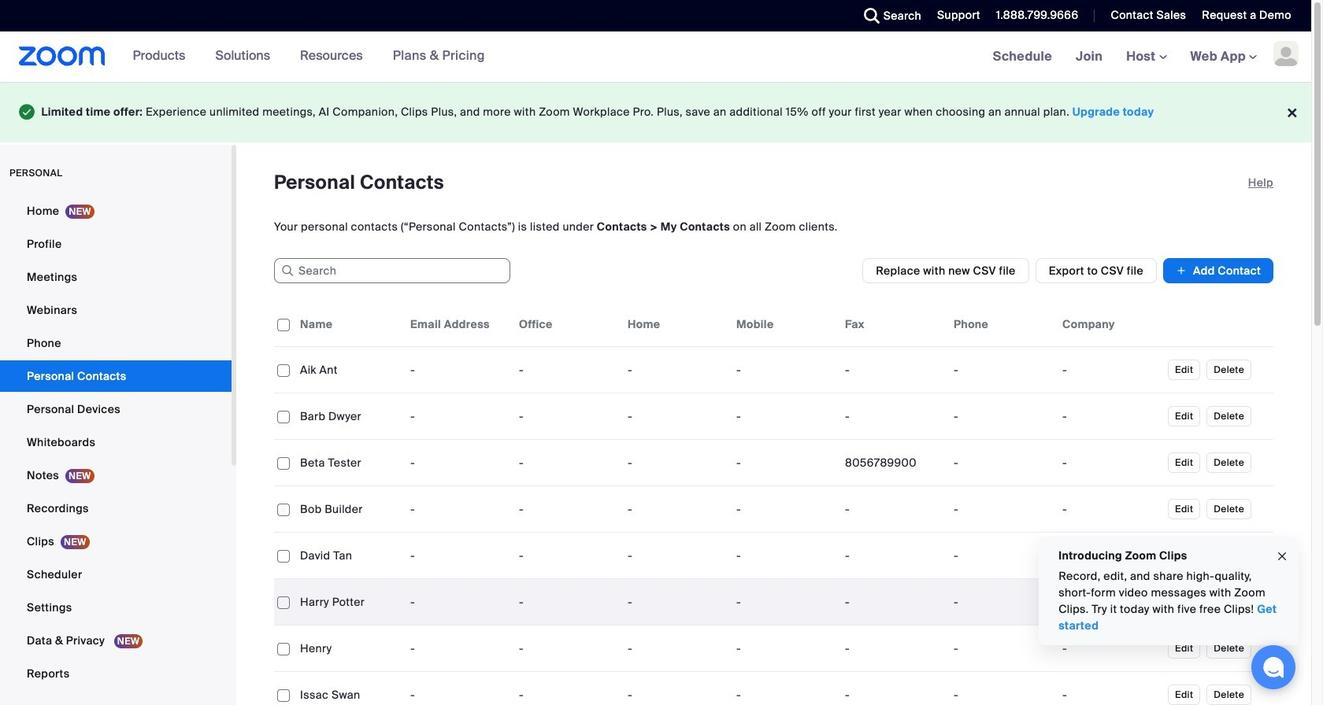 Task type: vqa. For each thing, say whether or not it's contained in the screenshot.
Asset Management element
no



Task type: describe. For each thing, give the bounding box(es) containing it.
personal menu menu
[[0, 195, 232, 691]]

profile picture image
[[1274, 41, 1299, 66]]

add image
[[1176, 263, 1187, 279]]

product information navigation
[[105, 32, 497, 82]]

close image
[[1276, 548, 1289, 566]]



Task type: locate. For each thing, give the bounding box(es) containing it.
footer
[[0, 82, 1312, 142]]

meetings navigation
[[981, 32, 1312, 83]]

Search Contacts Input text field
[[274, 258, 511, 283]]

cell
[[730, 354, 839, 386], [839, 354, 948, 386], [948, 354, 1057, 386], [1057, 354, 1165, 386], [730, 401, 839, 432], [839, 401, 948, 432], [948, 401, 1057, 432], [1057, 401, 1165, 432], [730, 447, 839, 479], [839, 447, 948, 479], [948, 447, 1057, 479], [1057, 447, 1165, 479], [730, 494, 839, 525], [839, 494, 948, 525], [948, 494, 1057, 525], [1057, 494, 1165, 525], [1057, 540, 1165, 572], [1057, 587, 1165, 618]]

banner
[[0, 32, 1312, 83]]

type image
[[19, 101, 35, 123]]

zoom logo image
[[19, 46, 105, 66]]

application
[[274, 302, 1286, 706]]

open chat image
[[1263, 657, 1285, 679]]



